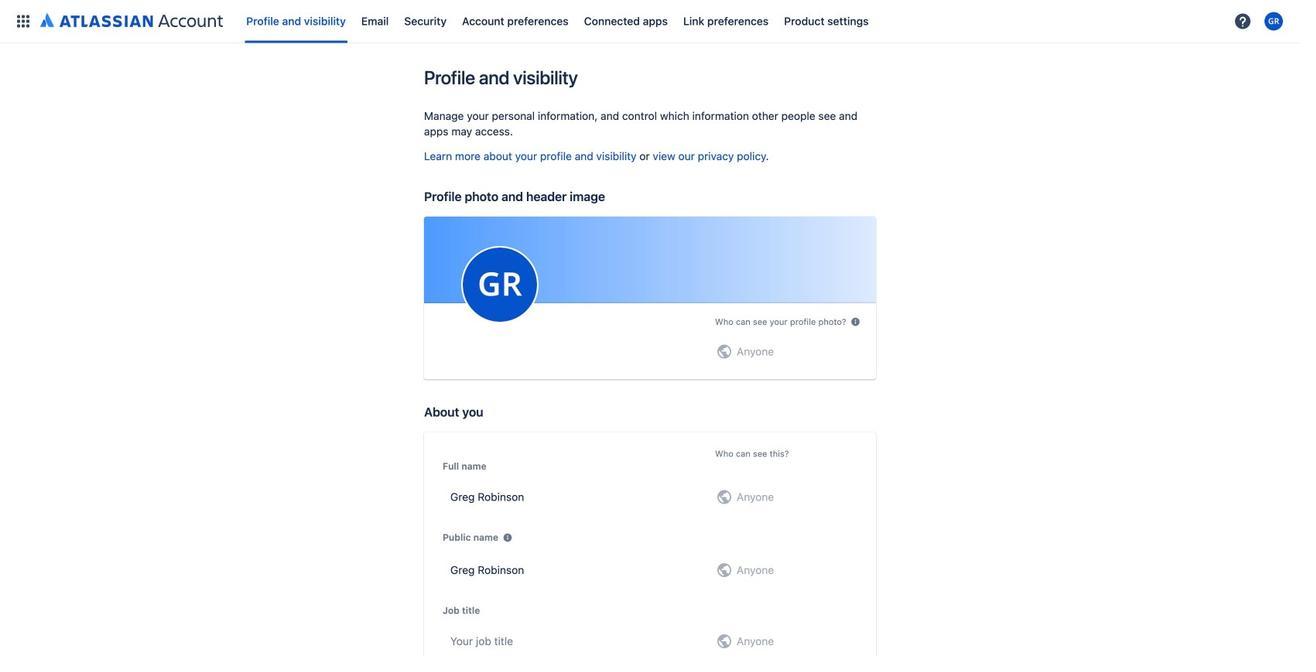 Task type: describe. For each thing, give the bounding box(es) containing it.
help image
[[1234, 12, 1252, 31]]



Task type: locate. For each thing, give the bounding box(es) containing it.
switch to... image
[[14, 12, 33, 31]]

manage profile menu element
[[9, 0, 1229, 43]]

account image
[[1265, 12, 1283, 31]]

banner
[[0, 0, 1300, 43]]



